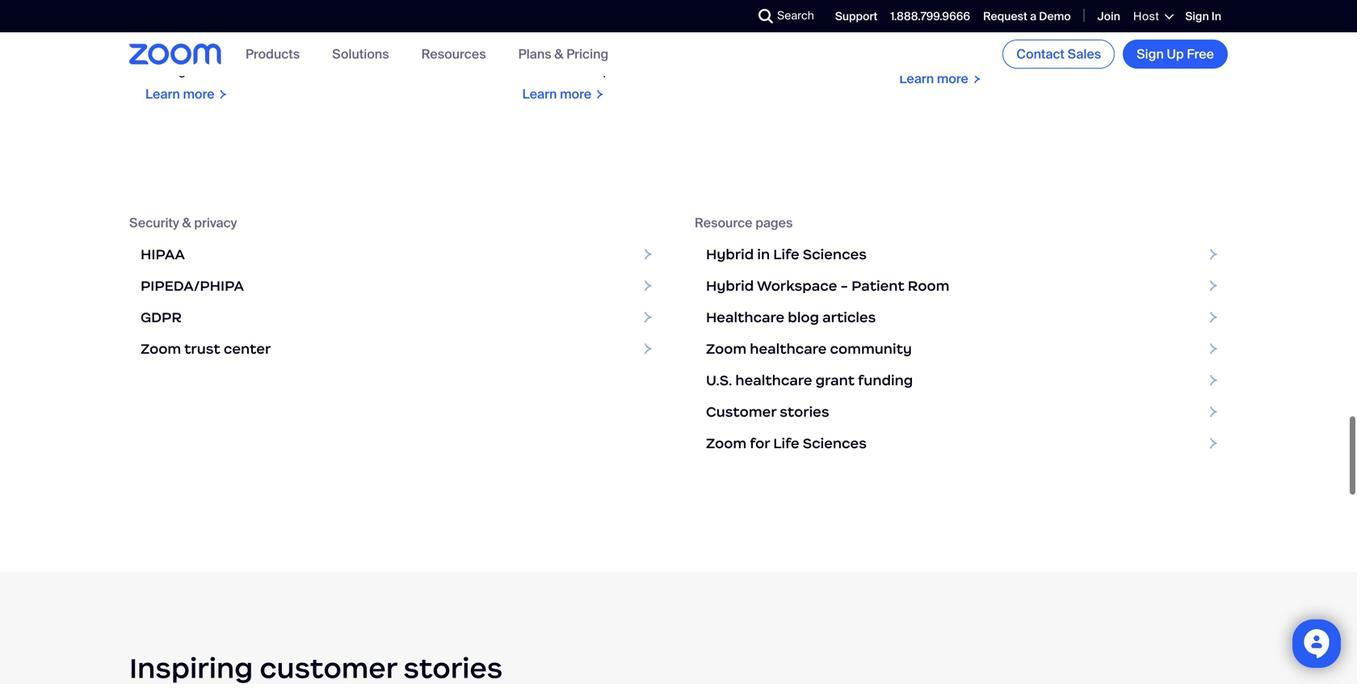 Task type: describe. For each thing, give the bounding box(es) containing it.
zoom healthcare community link
[[695, 333, 1228, 365]]

zoom for zoom for life sciences
[[706, 435, 747, 452]]

plans & pricing link
[[518, 46, 609, 63]]

enable
[[171, 47, 212, 64]]

& for plans
[[555, 46, 564, 63]]

life for for
[[774, 435, 800, 452]]

more down the pricing
[[560, 86, 592, 103]]

sign for sign up free
[[1137, 46, 1164, 63]]

workforce inside zoom rooms for video-enabled conference rooms and health training rooms to support your hybrid workforce learn more
[[900, 47, 958, 64]]

and inside zoom rooms for video-enabled conference rooms and health training rooms to support your hybrid workforce learn more
[[900, 32, 922, 49]]

learn inside the zoom for healthcare helps you communicate across the continuum of care, meet patients where they are, and enable your hybrid workforce to stay connected and agile. learn more
[[145, 86, 180, 103]]

resources button
[[422, 46, 486, 63]]

resource
[[695, 214, 753, 231]]

health
[[925, 32, 962, 49]]

pipeda/phipa link
[[129, 270, 663, 302]]

sales
[[1068, 46, 1102, 63]]

zoom's
[[523, 16, 567, 33]]

to inside zoom's comprehensive platform meets the dynamic needs of organizations looking to connect with patients and provide more accessible, personalized healthcare experiences. learn more
[[707, 32, 719, 49]]

support
[[835, 9, 878, 24]]

more right the provide
[[647, 47, 678, 64]]

comprehensive
[[570, 16, 662, 33]]

contact sales link
[[1003, 40, 1115, 69]]

1 vertical spatial healthcare
[[706, 309, 785, 326]]

across
[[416, 16, 456, 33]]

to inside the zoom for healthcare helps you communicate across the continuum of care, meet patients where they are, and enable your hybrid workforce to stay connected and agile. learn more
[[345, 47, 356, 64]]

life for in
[[774, 246, 800, 263]]

hybrid for hybrid workspace - patient room
[[706, 277, 754, 295]]

gdpr
[[141, 309, 182, 326]]

patient
[[852, 277, 905, 295]]

accessible,
[[681, 47, 749, 64]]

sign up free link
[[1123, 40, 1228, 69]]

center
[[224, 340, 271, 358]]

blog
[[788, 309, 820, 326]]

resource pages
[[695, 214, 793, 231]]

request a demo
[[984, 9, 1071, 24]]

pricing
[[567, 46, 609, 63]]

zoom for life sciences
[[706, 435, 867, 452]]

personalized
[[752, 47, 829, 64]]

workspace
[[757, 277, 838, 295]]

zoom's comprehensive platform meets the dynamic needs of organizations looking to connect with patients and provide more accessible, personalized healthcare experiences. learn more
[[523, 16, 831, 103]]

security & privacy
[[129, 214, 237, 231]]

continuum
[[168, 32, 231, 49]]

training
[[965, 32, 1010, 49]]

hipaa
[[141, 246, 185, 263]]

zoom for zoom rooms for video-enabled conference rooms and health training rooms to support your hybrid workforce learn more
[[900, 16, 935, 33]]

your inside the zoom for healthcare helps you communicate across the continuum of care, meet patients where they are, and enable your hybrid workforce to stay connected and agile. learn more
[[215, 47, 240, 64]]

up
[[1167, 46, 1184, 63]]

with
[[774, 32, 798, 49]]

hybrid inside the zoom for healthcare helps you communicate across the continuum of care, meet patients where they are, and enable your hybrid workforce to stay connected and agile. learn more
[[243, 47, 280, 64]]

community
[[830, 340, 912, 358]]

join link
[[1098, 9, 1121, 24]]

in
[[758, 246, 770, 263]]

1.888.799.9666
[[891, 9, 971, 24]]

sign up free
[[1137, 46, 1215, 63]]

in
[[1212, 9, 1222, 24]]

agile.
[[171, 62, 203, 79]]

gdpr link
[[129, 302, 663, 333]]

zoom trust center
[[141, 340, 271, 358]]

helps
[[271, 16, 304, 33]]

conference
[[1092, 16, 1160, 33]]

hybrid inside zoom rooms for video-enabled conference rooms and health training rooms to support your hybrid workforce learn more
[[1147, 32, 1184, 49]]

articles
[[823, 309, 876, 326]]

hybrid workspace - patient room link
[[695, 270, 1228, 302]]

they
[[406, 32, 432, 49]]

sign in link
[[1186, 9, 1222, 24]]

host
[[1134, 9, 1160, 24]]

organizations
[[578, 32, 658, 49]]

provide
[[600, 47, 644, 64]]

to inside zoom rooms for video-enabled conference rooms and health training rooms to support your hybrid workforce learn more
[[1054, 32, 1066, 49]]

& for security
[[182, 214, 191, 231]]

of inside zoom's comprehensive platform meets the dynamic needs of organizations looking to connect with patients and provide more accessible, personalized healthcare experiences. learn more
[[563, 32, 575, 49]]

join
[[1098, 9, 1121, 24]]

contact sales
[[1017, 46, 1102, 63]]

support
[[1069, 32, 1115, 49]]

plans
[[518, 46, 552, 63]]

healthcare inside zoom's comprehensive platform meets the dynamic needs of organizations looking to connect with patients and provide more accessible, personalized healthcare experiences. learn more
[[523, 62, 586, 79]]

platform
[[665, 16, 715, 33]]

zoom for life sciences link
[[695, 428, 1228, 459]]

security
[[129, 214, 179, 231]]

support link
[[835, 9, 878, 24]]

stay
[[359, 47, 384, 64]]

contact
[[1017, 46, 1065, 63]]

sciences for zoom for life sciences
[[803, 435, 867, 452]]



Task type: locate. For each thing, give the bounding box(es) containing it.
1 horizontal spatial patients
[[523, 47, 571, 64]]

1 horizontal spatial of
[[563, 32, 575, 49]]

rooms
[[938, 16, 980, 33]]

life right the in
[[774, 246, 800, 263]]

healthcare up products
[[203, 16, 268, 33]]

for for zoom for healthcare helps you communicate across the continuum of care, meet patients where they are, and enable your hybrid workforce to stay connected and agile. learn more
[[184, 16, 200, 33]]

2 hybrid from the top
[[706, 277, 754, 295]]

2 sciences from the top
[[803, 435, 867, 452]]

hybrid down host dropdown button
[[1147, 32, 1184, 49]]

solutions
[[332, 46, 389, 63]]

for up enable
[[184, 16, 200, 33]]

sign left in
[[1186, 9, 1210, 24]]

request a demo link
[[984, 9, 1071, 24]]

are,
[[435, 32, 457, 49]]

hybrid workspace - patient room
[[706, 277, 950, 295]]

meet
[[282, 32, 313, 49]]

workforce
[[283, 47, 342, 64], [900, 47, 958, 64]]

request
[[984, 9, 1028, 24]]

patients inside the zoom for healthcare helps you communicate across the continuum of care, meet patients where they are, and enable your hybrid workforce to stay connected and agile. learn more
[[316, 32, 364, 49]]

2 horizontal spatial to
[[1054, 32, 1066, 49]]

life inside hybrid in life sciences "link"
[[774, 246, 800, 263]]

0 horizontal spatial rooms
[[1013, 32, 1051, 49]]

life
[[774, 246, 800, 263], [774, 435, 800, 452]]

1 horizontal spatial to
[[707, 32, 719, 49]]

the right meets
[[759, 16, 778, 33]]

zoom logo image
[[129, 44, 221, 64]]

looking
[[661, 32, 704, 49]]

2 workforce from the left
[[900, 47, 958, 64]]

learn down health
[[900, 70, 934, 87]]

and inside zoom's comprehensive platform meets the dynamic needs of organizations looking to connect with patients and provide more accessible, personalized healthcare experiences. learn more
[[574, 47, 597, 64]]

2 horizontal spatial for
[[983, 16, 999, 33]]

0 horizontal spatial workforce
[[283, 47, 342, 64]]

more inside zoom rooms for video-enabled conference rooms and health training rooms to support your hybrid workforce learn more
[[937, 70, 969, 87]]

1 vertical spatial &
[[182, 214, 191, 231]]

video-
[[1002, 16, 1041, 33]]

connected
[[387, 47, 451, 64]]

1 horizontal spatial &
[[555, 46, 564, 63]]

sciences
[[803, 246, 867, 263], [803, 435, 867, 452]]

life down stories
[[774, 435, 800, 452]]

room
[[908, 277, 950, 295]]

1 horizontal spatial rooms
[[1163, 16, 1201, 33]]

host button
[[1134, 9, 1173, 24]]

more down health
[[937, 70, 969, 87]]

enabled
[[1041, 16, 1089, 33]]

learn inside zoom's comprehensive platform meets the dynamic needs of organizations looking to connect with patients and provide more accessible, personalized healthcare experiences. learn more
[[523, 86, 557, 103]]

-
[[841, 277, 849, 295]]

healthcare down healthcare blog articles
[[750, 340, 827, 358]]

solutions button
[[332, 46, 389, 63]]

pages
[[756, 214, 793, 231]]

0 horizontal spatial to
[[345, 47, 356, 64]]

0 horizontal spatial for
[[184, 16, 200, 33]]

zoom trust center link
[[129, 333, 663, 365]]

care,
[[249, 32, 279, 49]]

products button
[[246, 46, 300, 63]]

plans & pricing
[[518, 46, 609, 63]]

more
[[647, 47, 678, 64], [937, 70, 969, 87], [183, 86, 215, 103], [560, 86, 592, 103]]

1 vertical spatial sign
[[1137, 46, 1164, 63]]

1 horizontal spatial workforce
[[900, 47, 958, 64]]

0 vertical spatial hybrid
[[706, 246, 754, 263]]

healthcare for zoom
[[750, 340, 827, 358]]

1 horizontal spatial for
[[750, 435, 770, 452]]

your
[[1118, 32, 1144, 49], [215, 47, 240, 64]]

you
[[307, 16, 328, 33]]

learn inside zoom rooms for video-enabled conference rooms and health training rooms to support your hybrid workforce learn more
[[900, 70, 934, 87]]

healthcare for u.s.
[[736, 372, 813, 389]]

0 vertical spatial life
[[774, 246, 800, 263]]

zoom rooms for video-enabled conference rooms and health training rooms to support your hybrid workforce learn more
[[900, 16, 1201, 87]]

0 vertical spatial healthcare
[[523, 62, 586, 79]]

hybrid
[[706, 246, 754, 263], [706, 277, 754, 295]]

zoom up zoom logo
[[145, 16, 181, 33]]

1 horizontal spatial the
[[759, 16, 778, 33]]

your right enable
[[215, 47, 240, 64]]

zoom healthcare community
[[706, 340, 912, 358]]

to
[[707, 32, 719, 49], [1054, 32, 1066, 49], [345, 47, 356, 64]]

rooms down a
[[1013, 32, 1051, 49]]

zoom down customer at the bottom of the page
[[706, 435, 747, 452]]

healthcare
[[523, 62, 586, 79], [750, 340, 827, 358], [736, 372, 813, 389]]

hipaa link
[[129, 239, 663, 270]]

healthcare up customer stories
[[736, 372, 813, 389]]

meets
[[718, 16, 756, 33]]

hybrid in life sciences link
[[695, 239, 1228, 270]]

customer stories
[[706, 403, 830, 421]]

0 vertical spatial sciences
[[803, 246, 867, 263]]

products
[[246, 46, 300, 63]]

0 vertical spatial sign
[[1186, 9, 1210, 24]]

grant
[[816, 372, 855, 389]]

1 sciences from the top
[[803, 246, 867, 263]]

privacy
[[194, 214, 237, 231]]

0 horizontal spatial &
[[182, 214, 191, 231]]

sciences inside hybrid in life sciences "link"
[[803, 246, 867, 263]]

& right plans
[[555, 46, 564, 63]]

0 vertical spatial healthcare
[[203, 16, 268, 33]]

1 horizontal spatial healthcare
[[706, 309, 785, 326]]

& left "privacy" at the top
[[182, 214, 191, 231]]

connect
[[722, 32, 771, 49]]

hybrid left meet
[[243, 47, 280, 64]]

for down customer stories
[[750, 435, 770, 452]]

1 workforce from the left
[[283, 47, 342, 64]]

of left care,
[[234, 32, 246, 49]]

sign left the up
[[1137, 46, 1164, 63]]

more inside the zoom for healthcare helps you communicate across the continuum of care, meet patients where they are, and enable your hybrid workforce to stay connected and agile. learn more
[[183, 86, 215, 103]]

workforce down you
[[283, 47, 342, 64]]

2 of from the left
[[563, 32, 575, 49]]

1 of from the left
[[234, 32, 246, 49]]

zoom inside the zoom for healthcare helps you communicate across the continuum of care, meet patients where they are, and enable your hybrid workforce to stay connected and agile. learn more
[[145, 16, 181, 33]]

customer
[[706, 403, 777, 421]]

your inside zoom rooms for video-enabled conference rooms and health training rooms to support your hybrid workforce learn more
[[1118, 32, 1144, 49]]

of right needs at left top
[[563, 32, 575, 49]]

zoom down "gdpr"
[[141, 340, 181, 358]]

workforce inside the zoom for healthcare helps you communicate across the continuum of care, meet patients where they are, and enable your hybrid workforce to stay connected and agile. learn more
[[283, 47, 342, 64]]

rooms up sign up free
[[1163, 16, 1201, 33]]

healthcare
[[203, 16, 268, 33], [706, 309, 785, 326]]

0 horizontal spatial of
[[234, 32, 246, 49]]

sciences down stories
[[803, 435, 867, 452]]

1 vertical spatial healthcare
[[750, 340, 827, 358]]

0 horizontal spatial patients
[[316, 32, 364, 49]]

workforce down 1.888.799.9666
[[900, 47, 958, 64]]

needs
[[523, 32, 560, 49]]

u.s.
[[706, 372, 732, 389]]

sign
[[1186, 9, 1210, 24], [1137, 46, 1164, 63]]

1 vertical spatial hybrid
[[706, 277, 754, 295]]

zoom for healthcare helps you communicate across the continuum of care, meet patients where they are, and enable your hybrid workforce to stay connected and agile. learn more
[[145, 16, 457, 103]]

1 vertical spatial life
[[774, 435, 800, 452]]

1 vertical spatial sciences
[[803, 435, 867, 452]]

u.s. healthcare grant funding link
[[695, 365, 1228, 396]]

0 horizontal spatial your
[[215, 47, 240, 64]]

for for zoom for life sciences
[[750, 435, 770, 452]]

zoom for zoom trust center
[[141, 340, 181, 358]]

0 horizontal spatial the
[[145, 32, 165, 49]]

2 vertical spatial healthcare
[[736, 372, 813, 389]]

the left enable
[[145, 32, 165, 49]]

0 horizontal spatial hybrid
[[243, 47, 280, 64]]

u.s. healthcare grant funding
[[706, 372, 913, 389]]

zoom for zoom for healthcare helps you communicate across the continuum of care, meet patients where they are, and enable your hybrid workforce to stay connected and agile. learn more
[[145, 16, 181, 33]]

0 horizontal spatial healthcare
[[203, 16, 268, 33]]

patients
[[316, 32, 364, 49], [523, 47, 571, 64]]

the inside the zoom for healthcare helps you communicate across the continuum of care, meet patients where they are, and enable your hybrid workforce to stay connected and agile. learn more
[[145, 32, 165, 49]]

customer stories link
[[695, 396, 1228, 428]]

1 horizontal spatial learn
[[523, 86, 557, 103]]

demo
[[1039, 9, 1071, 24]]

zoom
[[145, 16, 181, 33], [900, 16, 935, 33], [141, 340, 181, 358], [706, 340, 747, 358], [706, 435, 747, 452]]

sign for sign in
[[1186, 9, 1210, 24]]

1 horizontal spatial your
[[1118, 32, 1144, 49]]

1 hybrid from the top
[[706, 246, 754, 263]]

of inside the zoom for healthcare helps you communicate across the continuum of care, meet patients where they are, and enable your hybrid workforce to stay connected and agile. learn more
[[234, 32, 246, 49]]

trust
[[184, 340, 220, 358]]

1.888.799.9666 link
[[891, 9, 971, 24]]

1 horizontal spatial hybrid
[[1147, 32, 1184, 49]]

healthcare blog articles
[[706, 309, 876, 326]]

hybrid inside "link"
[[706, 246, 754, 263]]

healthcare blog articles link
[[695, 302, 1228, 333]]

0 horizontal spatial learn
[[145, 86, 180, 103]]

of
[[234, 32, 246, 49], [563, 32, 575, 49]]

pipeda/phipa
[[141, 277, 244, 295]]

dynamic
[[781, 16, 831, 33]]

healthcare inside the zoom for healthcare helps you communicate across the continuum of care, meet patients where they are, and enable your hybrid workforce to stay connected and agile. learn more
[[203, 16, 268, 33]]

experiences.
[[589, 62, 666, 79]]

your down host
[[1118, 32, 1144, 49]]

sciences inside zoom for life sciences link
[[803, 435, 867, 452]]

zoom up u.s.
[[706, 340, 747, 358]]

zoom inside zoom rooms for video-enabled conference rooms and health training rooms to support your hybrid workforce learn more
[[900, 16, 935, 33]]

communicate
[[331, 16, 413, 33]]

healthcare left blog at the top of page
[[706, 309, 785, 326]]

patients inside zoom's comprehensive platform meets the dynamic needs of organizations looking to connect with patients and provide more accessible, personalized healthcare experiences. learn more
[[523, 47, 571, 64]]

life inside zoom for life sciences link
[[774, 435, 800, 452]]

more down agile.
[[183, 86, 215, 103]]

2 life from the top
[[774, 435, 800, 452]]

sciences up hybrid workspace - patient room
[[803, 246, 867, 263]]

learn down agile.
[[145, 86, 180, 103]]

0 horizontal spatial sign
[[1137, 46, 1164, 63]]

for left video-
[[983, 16, 999, 33]]

the
[[759, 16, 778, 33], [145, 32, 165, 49]]

learn down plans
[[523, 86, 557, 103]]

1 life from the top
[[774, 246, 800, 263]]

hybrid in life sciences
[[706, 246, 867, 263]]

search
[[777, 8, 814, 23]]

1 horizontal spatial sign
[[1186, 9, 1210, 24]]

where
[[367, 32, 403, 49]]

hybrid for hybrid in life sciences
[[706, 246, 754, 263]]

healthcare down needs at left top
[[523, 62, 586, 79]]

2 horizontal spatial learn
[[900, 70, 934, 87]]

zoom for zoom healthcare community
[[706, 340, 747, 358]]

for inside the zoom for healthcare helps you communicate across the continuum of care, meet patients where they are, and enable your hybrid workforce to stay connected and agile. learn more
[[184, 16, 200, 33]]

funding
[[858, 372, 913, 389]]

the inside zoom's comprehensive platform meets the dynamic needs of organizations looking to connect with patients and provide more accessible, personalized healthcare experiences. learn more
[[759, 16, 778, 33]]

sciences for hybrid in life sciences
[[803, 246, 867, 263]]

0 vertical spatial &
[[555, 46, 564, 63]]

search image
[[759, 9, 773, 23], [759, 9, 773, 23]]

for
[[184, 16, 200, 33], [983, 16, 999, 33], [750, 435, 770, 452]]

for inside zoom rooms for video-enabled conference rooms and health training rooms to support your hybrid workforce learn more
[[983, 16, 999, 33]]

zoom left rooms
[[900, 16, 935, 33]]



Task type: vqa. For each thing, say whether or not it's contained in the screenshot.
the connect
yes



